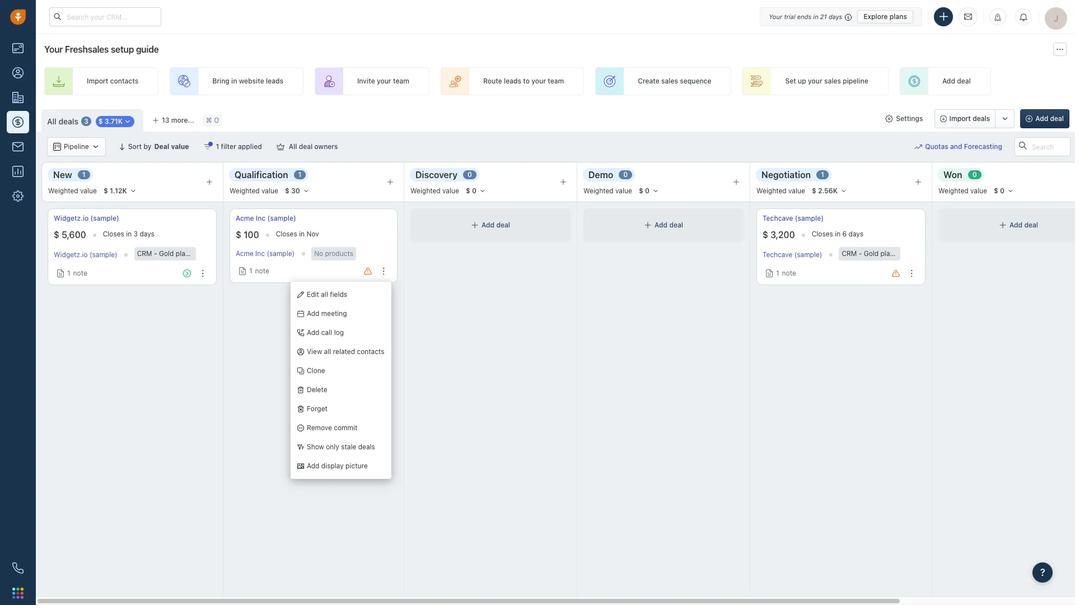 Task type: locate. For each thing, give the bounding box(es) containing it.
1 horizontal spatial monthly
[[897, 249, 922, 258]]

contacts
[[110, 77, 139, 85], [357, 348, 385, 356]]

weighted value down the won at the right top of the page
[[939, 187, 988, 195]]

5 weighted value from the left
[[757, 187, 806, 195]]

1 techcave (sample) link from the top
[[763, 214, 824, 223]]

1 vertical spatial acme inc (sample)
[[236, 250, 295, 258]]

1 left filter
[[216, 142, 219, 151]]

(sample)
[[91, 214, 119, 222], [268, 214, 296, 222], [796, 214, 824, 222], [219, 249, 246, 258], [924, 249, 952, 258], [267, 250, 295, 258], [90, 251, 118, 259], [795, 251, 823, 259]]

-
[[154, 249, 157, 258], [859, 249, 863, 258]]

add deal
[[943, 77, 972, 85], [1036, 114, 1065, 123], [482, 221, 510, 229], [655, 221, 684, 229], [1010, 221, 1039, 229]]

all inside all deal owners "button"
[[289, 142, 297, 151]]

won
[[944, 170, 963, 180]]

$ inside $ 30 button
[[285, 187, 290, 195]]

0 horizontal spatial deals
[[59, 116, 78, 126]]

1 vertical spatial techcave (sample)
[[763, 251, 823, 259]]

0 vertical spatial acme inc (sample)
[[236, 214, 296, 222]]

1 vertical spatial acme inc (sample) link
[[236, 250, 295, 258]]

1 horizontal spatial gold
[[865, 249, 879, 258]]

weighted value
[[48, 187, 97, 195], [230, 187, 278, 195], [411, 187, 459, 195], [584, 187, 633, 195], [757, 187, 806, 195], [939, 187, 988, 195]]

widgetz.io (sample) link up 5,600
[[54, 214, 119, 223]]

acme inc (sample) link down 100
[[236, 250, 295, 258]]

4 weighted from the left
[[584, 187, 614, 195]]

0 vertical spatial widgetz.io
[[54, 214, 89, 222]]

1 vertical spatial acme
[[236, 250, 254, 258]]

closes
[[103, 230, 124, 238], [276, 230, 297, 238], [812, 230, 834, 238]]

weighted down negotiation
[[757, 187, 787, 195]]

0 vertical spatial your
[[770, 13, 783, 20]]

1 filter applied button
[[196, 137, 269, 156]]

6 weighted from the left
[[939, 187, 969, 195]]

acme
[[236, 214, 254, 222], [236, 250, 254, 258]]

techcave up $ 3,200
[[763, 214, 794, 222]]

1 widgetz.io from the top
[[54, 214, 89, 222]]

weighted down demo
[[584, 187, 614, 195]]

$ 3.71k button
[[92, 115, 138, 128]]

container_wx8msf4aqz5i3rn1 image for 1
[[766, 270, 774, 277]]

0 vertical spatial techcave
[[763, 214, 794, 222]]

1 horizontal spatial 3
[[134, 230, 138, 238]]

picture
[[346, 462, 368, 470]]

sales left pipeline
[[825, 77, 842, 85]]

3 weighted from the left
[[411, 187, 441, 195]]

inc up 100
[[256, 214, 266, 222]]

2 closes from the left
[[276, 230, 297, 238]]

container_wx8msf4aqz5i3rn1 image inside "pipeline" dropdown button
[[92, 143, 100, 151]]

1 horizontal spatial plan
[[881, 249, 895, 258]]

$ 5,600
[[54, 230, 86, 240]]

3 $ 0 from the left
[[995, 187, 1005, 195]]

1 note for 3,200
[[777, 269, 797, 277]]

gold
[[159, 249, 174, 258], [865, 249, 879, 258]]

$ for $ 2.56k button on the right top
[[813, 187, 817, 195]]

sequence
[[680, 77, 712, 85]]

- down the closes in 6 days at right
[[859, 249, 863, 258]]

0 horizontal spatial your
[[44, 44, 63, 54]]

note
[[255, 267, 269, 275], [73, 269, 87, 277], [783, 269, 797, 277]]

$ 0 for demo
[[639, 187, 650, 195]]

acme inc (sample) link
[[236, 214, 296, 223], [236, 250, 295, 258]]

weighted down new
[[48, 187, 78, 195]]

deal
[[958, 77, 972, 85], [1051, 114, 1065, 123], [299, 142, 313, 151], [497, 221, 510, 229], [670, 221, 684, 229], [1025, 221, 1039, 229]]

2 horizontal spatial $ 0
[[995, 187, 1005, 195]]

weighted value down demo
[[584, 187, 633, 195]]

import up the quotas and forecasting
[[950, 114, 972, 123]]

value for negotiation
[[789, 187, 806, 195]]

$ inside $ 3.71k button
[[98, 117, 103, 126]]

ends
[[798, 13, 812, 20]]

widgetz.io down $ 5,600
[[54, 251, 88, 259]]

create
[[638, 77, 660, 85]]

0 horizontal spatial crm - gold plan monthly (sample)
[[137, 249, 246, 258]]

closes for 3,200
[[812, 230, 834, 238]]

2 horizontal spatial $ 0 button
[[990, 185, 1020, 197]]

0 horizontal spatial 3
[[84, 117, 88, 126]]

1 horizontal spatial import
[[950, 114, 972, 123]]

1 plan from the left
[[176, 249, 189, 258]]

add deal button
[[1021, 109, 1070, 128]]

set up your sales pipeline link
[[743, 67, 889, 95]]

1 note down 100
[[249, 267, 269, 275]]

$ for $ 30 button
[[285, 187, 290, 195]]

in for new
[[126, 230, 132, 238]]

$ 0 for won
[[995, 187, 1005, 195]]

1 $ 0 from the left
[[466, 187, 477, 195]]

closes right 5,600
[[103, 230, 124, 238]]

value
[[171, 142, 189, 151], [80, 187, 97, 195], [262, 187, 278, 195], [443, 187, 459, 195], [616, 187, 633, 195], [789, 187, 806, 195], [971, 187, 988, 195]]

demo
[[589, 170, 614, 180]]

weighted down qualification
[[230, 187, 260, 195]]

inc down 100
[[256, 250, 265, 258]]

0 horizontal spatial leads
[[266, 77, 284, 85]]

widgetz.io (sample) up 5,600
[[54, 214, 119, 222]]

crm for $ 3,200
[[843, 249, 858, 258]]

1 horizontal spatial crm
[[843, 249, 858, 258]]

weighted value down qualification
[[230, 187, 278, 195]]

3 down $ 1.12k "button"
[[134, 230, 138, 238]]

acme down $ 100
[[236, 250, 254, 258]]

1 monthly from the left
[[191, 249, 217, 258]]

1 - from the left
[[154, 249, 157, 258]]

0 vertical spatial 3
[[84, 117, 88, 126]]

1 $ 0 button from the left
[[461, 185, 491, 197]]

0 horizontal spatial your
[[377, 77, 392, 85]]

$ 1.12k
[[104, 187, 127, 195]]

widgetz.io (sample) down 5,600
[[54, 251, 118, 259]]

2 horizontal spatial your
[[809, 77, 823, 85]]

3.71k
[[105, 117, 123, 126]]

all right view
[[324, 348, 331, 356]]

2 acme from the top
[[236, 250, 254, 258]]

1 widgetz.io (sample) link from the top
[[54, 214, 119, 223]]

all right edit
[[321, 291, 328, 299]]

1 vertical spatial techcave
[[763, 251, 793, 259]]

0 horizontal spatial $ 0
[[466, 187, 477, 195]]

3 weighted value from the left
[[411, 187, 459, 195]]

show only stale deals
[[307, 443, 375, 451]]

your right the invite
[[377, 77, 392, 85]]

display
[[322, 462, 344, 470]]

your right to
[[532, 77, 546, 85]]

6 weighted value from the left
[[939, 187, 988, 195]]

0 vertical spatial acme
[[236, 214, 254, 222]]

explore plans
[[864, 12, 908, 20]]

sort
[[128, 142, 142, 151]]

2 widgetz.io from the top
[[54, 251, 88, 259]]

1 right new
[[82, 171, 86, 179]]

all
[[321, 291, 328, 299], [324, 348, 331, 356]]

techcave (sample) up 3,200
[[763, 214, 824, 222]]

1 horizontal spatial -
[[859, 249, 863, 258]]

1 horizontal spatial deals
[[358, 443, 375, 451]]

1 vertical spatial all
[[289, 142, 297, 151]]

0 vertical spatial all
[[321, 291, 328, 299]]

0 vertical spatial contacts
[[110, 77, 139, 85]]

weighted down the 'discovery' in the top left of the page
[[411, 187, 441, 195]]

widgetz.io (sample) link
[[54, 214, 119, 223], [54, 251, 118, 259]]

and
[[951, 143, 963, 151]]

all for view
[[324, 348, 331, 356]]

team
[[393, 77, 410, 85], [548, 77, 564, 85]]

1 vertical spatial import
[[950, 114, 972, 123]]

call
[[322, 329, 332, 337]]

2 plan from the left
[[881, 249, 895, 258]]

2 $ 0 from the left
[[639, 187, 650, 195]]

import contacts link
[[44, 67, 159, 95]]

container_wx8msf4aqz5i3rn1 image inside 'quotas and forecasting' "link"
[[915, 143, 923, 151]]

weighted value for discovery
[[411, 187, 459, 195]]

note down 5,600
[[73, 269, 87, 277]]

send email image
[[965, 12, 973, 21]]

2 monthly from the left
[[897, 249, 922, 258]]

your right up on the top right
[[809, 77, 823, 85]]

1 horizontal spatial days
[[829, 13, 843, 20]]

trial
[[785, 13, 796, 20]]

value for new
[[80, 187, 97, 195]]

1 weighted from the left
[[48, 187, 78, 195]]

$ 3.71k
[[98, 117, 123, 126]]

acme up $ 100
[[236, 214, 254, 222]]

set
[[786, 77, 797, 85]]

0 horizontal spatial note
[[73, 269, 87, 277]]

3 inside "all deals 3"
[[84, 117, 88, 126]]

1 horizontal spatial 1 note
[[249, 267, 269, 275]]

$ for won $ 0 button
[[995, 187, 999, 195]]

in right bring
[[231, 77, 237, 85]]

gold for $ 5,600
[[159, 249, 174, 258]]

1 gold from the left
[[159, 249, 174, 258]]

techcave (sample) link
[[763, 214, 824, 223], [763, 251, 823, 259]]

100
[[244, 230, 259, 240]]

closes left nov
[[276, 230, 297, 238]]

import down the your freshsales setup guide on the left of the page
[[87, 77, 108, 85]]

days right "21"
[[829, 13, 843, 20]]

1 horizontal spatial your
[[770, 13, 783, 20]]

crm down '6'
[[843, 249, 858, 258]]

2 weighted value from the left
[[230, 187, 278, 195]]

1 vertical spatial contacts
[[357, 348, 385, 356]]

$ for $ 0 button for discovery
[[466, 187, 471, 195]]

2 horizontal spatial days
[[849, 230, 864, 238]]

your trial ends in 21 days
[[770, 13, 843, 20]]

1 vertical spatial inc
[[256, 250, 265, 258]]

weighted down the won at the right top of the page
[[939, 187, 969, 195]]

2 $ 0 button from the left
[[634, 185, 665, 197]]

5 weighted from the left
[[757, 187, 787, 195]]

acme inc (sample) link up 100
[[236, 214, 296, 223]]

deals up pipeline
[[59, 116, 78, 126]]

sales
[[662, 77, 679, 85], [825, 77, 842, 85]]

0 vertical spatial techcave (sample) link
[[763, 214, 824, 223]]

leads right website at the top left of page
[[266, 77, 284, 85]]

container_wx8msf4aqz5i3rn1 image inside all deal owners "button"
[[277, 143, 285, 151]]

contacts right related
[[357, 348, 385, 356]]

0 horizontal spatial import
[[87, 77, 108, 85]]

0 vertical spatial all
[[47, 116, 56, 126]]

note down 3,200
[[783, 269, 797, 277]]

view
[[307, 348, 322, 356]]

1 note down 3,200
[[777, 269, 797, 277]]

2 horizontal spatial note
[[783, 269, 797, 277]]

6
[[843, 230, 847, 238]]

2 sales from the left
[[825, 77, 842, 85]]

1 vertical spatial techcave (sample) link
[[763, 251, 823, 259]]

settings
[[897, 114, 924, 123]]

note down 100
[[255, 267, 269, 275]]

0 vertical spatial inc
[[256, 214, 266, 222]]

invite
[[358, 77, 375, 85]]

0 horizontal spatial contacts
[[110, 77, 139, 85]]

1 techcave from the top
[[763, 214, 794, 222]]

0 horizontal spatial gold
[[159, 249, 174, 258]]

0 vertical spatial widgetz.io (sample) link
[[54, 214, 119, 223]]

weighted value for won
[[939, 187, 988, 195]]

plan for 5,600
[[176, 249, 189, 258]]

closes in 3 days
[[103, 230, 155, 238]]

1 weighted value from the left
[[48, 187, 97, 195]]

acme inc (sample) down 100
[[236, 250, 295, 258]]

import inside the import contacts link
[[87, 77, 108, 85]]

closes left '6'
[[812, 230, 834, 238]]

leads left to
[[504, 77, 522, 85]]

your left trial
[[770, 13, 783, 20]]

1 horizontal spatial sales
[[825, 77, 842, 85]]

3 closes from the left
[[812, 230, 834, 238]]

deal
[[154, 142, 169, 151]]

widgetz.io (sample) link down 5,600
[[54, 251, 118, 259]]

3 your from the left
[[809, 77, 823, 85]]

1 horizontal spatial note
[[255, 267, 269, 275]]

in for negotiation
[[836, 230, 841, 238]]

edit
[[307, 291, 319, 299]]

$ 3,200
[[763, 230, 796, 240]]

2 weighted from the left
[[230, 187, 260, 195]]

add display picture
[[307, 462, 368, 470]]

0 vertical spatial acme inc (sample) link
[[236, 214, 296, 223]]

your for your freshsales setup guide
[[44, 44, 63, 54]]

1 horizontal spatial your
[[532, 77, 546, 85]]

0 horizontal spatial days
[[140, 230, 155, 238]]

all for deal
[[289, 142, 297, 151]]

2 horizontal spatial deals
[[974, 114, 991, 123]]

0 horizontal spatial $ 0 button
[[461, 185, 491, 197]]

in left '6'
[[836, 230, 841, 238]]

2 - from the left
[[859, 249, 863, 258]]

in down $ 1.12k "button"
[[126, 230, 132, 238]]

value for won
[[971, 187, 988, 195]]

1 horizontal spatial team
[[548, 77, 564, 85]]

2 horizontal spatial closes
[[812, 230, 834, 238]]

2 widgetz.io (sample) link from the top
[[54, 251, 118, 259]]

fields
[[330, 291, 348, 299]]

0 horizontal spatial monthly
[[191, 249, 217, 258]]

0 vertical spatial import
[[87, 77, 108, 85]]

import
[[87, 77, 108, 85], [950, 114, 972, 123]]

- down closes in 3 days
[[154, 249, 157, 258]]

$
[[98, 117, 103, 126], [104, 187, 108, 195], [285, 187, 290, 195], [466, 187, 471, 195], [639, 187, 644, 195], [813, 187, 817, 195], [995, 187, 999, 195], [54, 230, 59, 240], [236, 230, 242, 240], [763, 230, 769, 240]]

container_wx8msf4aqz5i3rn1 image for add deal
[[1000, 221, 1008, 229]]

team right to
[[548, 77, 564, 85]]

crm - gold plan monthly (sample) for $ 3,200
[[843, 249, 952, 258]]

1 vertical spatial 3
[[134, 230, 138, 238]]

$ for $ 1.12k "button"
[[104, 187, 108, 195]]

3 $ 0 button from the left
[[990, 185, 1020, 197]]

0 horizontal spatial crm
[[137, 249, 152, 258]]

all for edit
[[321, 291, 328, 299]]

deal inside button
[[1051, 114, 1065, 123]]

1 vertical spatial widgetz.io (sample) link
[[54, 251, 118, 259]]

weighted value down negotiation
[[757, 187, 806, 195]]

2 crm from the left
[[843, 249, 858, 258]]

0 vertical spatial techcave (sample)
[[763, 214, 824, 222]]

1 acme inc (sample) from the top
[[236, 214, 296, 222]]

1 horizontal spatial all
[[289, 142, 297, 151]]

team right the invite
[[393, 77, 410, 85]]

1 sales from the left
[[662, 77, 679, 85]]

menu
[[291, 282, 391, 479]]

Search field
[[1015, 137, 1072, 156]]

1 crm - gold plan monthly (sample) from the left
[[137, 249, 246, 258]]

add deal inside button
[[1036, 114, 1065, 123]]

pipeline
[[64, 143, 89, 151]]

techcave down $ 3,200
[[763, 251, 793, 259]]

1 acme from the top
[[236, 214, 254, 222]]

deals inside button
[[974, 114, 991, 123]]

2 techcave from the top
[[763, 251, 793, 259]]

weighted
[[48, 187, 78, 195], [230, 187, 260, 195], [411, 187, 441, 195], [584, 187, 614, 195], [757, 187, 787, 195], [939, 187, 969, 195]]

in left nov
[[299, 230, 305, 238]]

0 horizontal spatial plan
[[176, 249, 189, 258]]

30
[[291, 187, 300, 195]]

0 horizontal spatial -
[[154, 249, 157, 258]]

weighted for discovery
[[411, 187, 441, 195]]

1 crm from the left
[[137, 249, 152, 258]]

import inside import deals button
[[950, 114, 972, 123]]

owners
[[315, 142, 338, 151]]

weighted value for new
[[48, 187, 97, 195]]

view all related contacts
[[307, 348, 385, 356]]

new
[[53, 170, 72, 180]]

2 acme inc (sample) from the top
[[236, 250, 295, 258]]

o
[[214, 116, 219, 125]]

1 vertical spatial widgetz.io (sample)
[[54, 251, 118, 259]]

1 horizontal spatial $ 0 button
[[634, 185, 665, 197]]

2 techcave (sample) from the top
[[763, 251, 823, 259]]

0 horizontal spatial team
[[393, 77, 410, 85]]

1 horizontal spatial crm - gold plan monthly (sample)
[[843, 249, 952, 258]]

2 inc from the top
[[256, 250, 265, 258]]

weighted value down new
[[48, 187, 97, 195]]

weighted value down the 'discovery' in the top left of the page
[[411, 187, 459, 195]]

2 gold from the left
[[865, 249, 879, 258]]

1 vertical spatial all
[[324, 348, 331, 356]]

container_wx8msf4aqz5i3rn1 image
[[886, 115, 894, 123], [124, 118, 132, 126], [92, 143, 100, 151], [1000, 221, 1008, 229], [766, 270, 774, 277]]

add inside add deal link
[[943, 77, 956, 85]]

1 team from the left
[[393, 77, 410, 85]]

techcave (sample) link down 3,200
[[763, 251, 823, 259]]

techcave (sample) down 3,200
[[763, 251, 823, 259]]

$ inside $ 2.56k button
[[813, 187, 817, 195]]

meeting
[[322, 310, 347, 318]]

closes for 5,600
[[103, 230, 124, 238]]

acme inc (sample) up 100
[[236, 214, 296, 222]]

4 weighted value from the left
[[584, 187, 633, 195]]

add
[[943, 77, 956, 85], [1036, 114, 1049, 123], [482, 221, 495, 229], [655, 221, 668, 229], [1010, 221, 1023, 229], [307, 310, 320, 318], [307, 329, 320, 337], [307, 462, 320, 470]]

monthly for 5,600
[[191, 249, 217, 258]]

deals right stale
[[358, 443, 375, 451]]

0 horizontal spatial all
[[47, 116, 56, 126]]

2 crm - gold plan monthly (sample) from the left
[[843, 249, 952, 258]]

1 horizontal spatial contacts
[[357, 348, 385, 356]]

all left owners
[[289, 142, 297, 151]]

$ 0 button for won
[[990, 185, 1020, 197]]

deals up 'forecasting'
[[974, 114, 991, 123]]

container_wx8msf4aqz5i3rn1 image
[[53, 143, 61, 151], [204, 143, 212, 151], [277, 143, 285, 151], [915, 143, 923, 151], [471, 221, 479, 229], [645, 221, 652, 229], [239, 267, 247, 275], [57, 270, 64, 277]]

1 vertical spatial your
[[44, 44, 63, 54]]

0 horizontal spatial closes
[[103, 230, 124, 238]]

1 down $ 5,600
[[67, 269, 70, 277]]

0 horizontal spatial sales
[[662, 77, 679, 85]]

container_wx8msf4aqz5i3rn1 image inside settings popup button
[[886, 115, 894, 123]]

closes in 6 days
[[812, 230, 864, 238]]

0 vertical spatial widgetz.io (sample)
[[54, 214, 119, 222]]

freshworks switcher image
[[12, 588, 24, 599]]

no
[[314, 249, 323, 258]]

widgetz.io up $ 5,600
[[54, 214, 89, 222]]

days right '6'
[[849, 230, 864, 238]]

stale
[[341, 443, 357, 451]]

crm - gold plan monthly (sample)
[[137, 249, 246, 258], [843, 249, 952, 258]]

$ inside $ 1.12k "button"
[[104, 187, 108, 195]]

1 horizontal spatial $ 0
[[639, 187, 650, 195]]

2 horizontal spatial 1 note
[[777, 269, 797, 277]]

1 horizontal spatial leads
[[504, 77, 522, 85]]

your left freshsales
[[44, 44, 63, 54]]

contacts down setup
[[110, 77, 139, 85]]

in
[[814, 13, 819, 20], [231, 77, 237, 85], [126, 230, 132, 238], [299, 230, 305, 238], [836, 230, 841, 238]]

1 note down 5,600
[[67, 269, 87, 277]]

import for import contacts
[[87, 77, 108, 85]]

1 vertical spatial widgetz.io
[[54, 251, 88, 259]]

0 horizontal spatial 1 note
[[67, 269, 87, 277]]

all up "pipeline" dropdown button
[[47, 116, 56, 126]]

plan
[[176, 249, 189, 258], [881, 249, 895, 258]]

days down $ 1.12k "button"
[[140, 230, 155, 238]]

sales right create on the right top of the page
[[662, 77, 679, 85]]

1 closes from the left
[[103, 230, 124, 238]]

3 right all deals link on the top of page
[[84, 117, 88, 126]]

techcave (sample) link up 3,200
[[763, 214, 824, 223]]

crm down closes in 3 days
[[137, 249, 152, 258]]

1 horizontal spatial closes
[[276, 230, 297, 238]]



Task type: describe. For each thing, give the bounding box(es) containing it.
1 note for 5,600
[[67, 269, 87, 277]]

closes in nov
[[276, 230, 319, 238]]

your freshsales setup guide
[[44, 44, 159, 54]]

plan for 3,200
[[881, 249, 895, 258]]

1 inside button
[[216, 142, 219, 151]]

import deals group
[[935, 109, 1016, 128]]

negotiation
[[762, 170, 812, 180]]

2 team from the left
[[548, 77, 564, 85]]

1 acme inc (sample) link from the top
[[236, 214, 296, 223]]

route leads to your team
[[484, 77, 564, 85]]

$ 1.12k button
[[99, 185, 142, 197]]

⌘ o
[[206, 116, 219, 125]]

1 down $ 3,200
[[777, 269, 780, 277]]

weighted for demo
[[584, 187, 614, 195]]

invite your team link
[[315, 67, 430, 95]]

by
[[144, 142, 152, 151]]

2 your from the left
[[532, 77, 546, 85]]

discovery
[[416, 170, 458, 180]]

- for $ 3,200
[[859, 249, 863, 258]]

pipeline button
[[47, 137, 106, 156]]

3,200
[[771, 230, 796, 240]]

nov
[[307, 230, 319, 238]]

plans
[[890, 12, 908, 20]]

1 your from the left
[[377, 77, 392, 85]]

forget
[[307, 405, 328, 413]]

guide
[[136, 44, 159, 54]]

explore
[[864, 12, 889, 20]]

add deal link
[[901, 67, 992, 95]]

contacts inside menu
[[357, 348, 385, 356]]

deals for import
[[974, 114, 991, 123]]

in for qualification
[[299, 230, 305, 238]]

show
[[307, 443, 324, 451]]

phone element
[[7, 557, 29, 579]]

weighted for negotiation
[[757, 187, 787, 195]]

deals for all
[[59, 116, 78, 126]]

value for demo
[[616, 187, 633, 195]]

all deals 3
[[47, 116, 88, 126]]

weighted value for negotiation
[[757, 187, 806, 195]]

forecasting
[[965, 143, 1003, 151]]

2.56k
[[819, 187, 838, 195]]

21
[[821, 13, 828, 20]]

$ 2.56k button
[[807, 185, 853, 197]]

crm - gold plan monthly (sample) for $ 5,600
[[137, 249, 246, 258]]

pipeline
[[844, 77, 869, 85]]

$ 100
[[236, 230, 259, 240]]

weighted value for qualification
[[230, 187, 278, 195]]

$ 0 for discovery
[[466, 187, 477, 195]]

all deals link
[[47, 116, 78, 127]]

in left "21"
[[814, 13, 819, 20]]

$ 3.71k button
[[96, 116, 135, 127]]

route
[[484, 77, 503, 85]]

weighted for won
[[939, 187, 969, 195]]

weighted value for demo
[[584, 187, 633, 195]]

bring
[[212, 77, 230, 85]]

closes for 100
[[276, 230, 297, 238]]

remove
[[307, 424, 332, 432]]

2 acme inc (sample) link from the top
[[236, 250, 295, 258]]

more...
[[171, 116, 194, 124]]

13
[[162, 116, 170, 124]]

up
[[799, 77, 807, 85]]

1 up "$ 2.56k"
[[822, 171, 825, 179]]

gold for $ 3,200
[[865, 249, 879, 258]]

only
[[326, 443, 340, 451]]

13 more... button
[[146, 113, 200, 128]]

Search your CRM... text field
[[49, 7, 161, 26]]

(sample) inside widgetz.io (sample) link
[[91, 214, 119, 222]]

1 note for 100
[[249, 267, 269, 275]]

1 widgetz.io (sample) from the top
[[54, 214, 119, 222]]

remove commit
[[307, 424, 358, 432]]

container_wx8msf4aqz5i3rn1 image for settings
[[886, 115, 894, 123]]

note for $ 100
[[255, 267, 269, 275]]

applied
[[238, 142, 262, 151]]

1 techcave (sample) from the top
[[763, 214, 824, 222]]

days for $ 5,600
[[140, 230, 155, 238]]

value for qualification
[[262, 187, 278, 195]]

qualification
[[235, 170, 288, 180]]

sales inside set up your sales pipeline link
[[825, 77, 842, 85]]

2 techcave (sample) link from the top
[[763, 251, 823, 259]]

1 up $ 30 button
[[298, 171, 302, 179]]

all deal owners button
[[269, 137, 345, 156]]

set up your sales pipeline
[[786, 77, 869, 85]]

note for $ 5,600
[[73, 269, 87, 277]]

$ for $ 3.71k button on the left of the page
[[98, 117, 103, 126]]

import deals button
[[935, 109, 996, 128]]

value for discovery
[[443, 187, 459, 195]]

phone image
[[12, 563, 24, 574]]

⌘
[[206, 116, 212, 125]]

2 leads from the left
[[504, 77, 522, 85]]

$ 2.56k
[[813, 187, 838, 195]]

container_wx8msf4aqz5i3rn1 image inside $ 3.71k button
[[124, 118, 132, 126]]

1.12k
[[110, 187, 127, 195]]

all for deals
[[47, 116, 56, 126]]

setup
[[111, 44, 134, 54]]

delete
[[307, 386, 328, 394]]

5,600
[[62, 230, 86, 240]]

sort by deal value
[[128, 142, 189, 151]]

bring in website leads
[[212, 77, 284, 85]]

container_wx8msf4aqz5i3rn1 image inside "pipeline" dropdown button
[[53, 143, 61, 151]]

$ 0 button for discovery
[[461, 185, 491, 197]]

$ for $ 0 button related to demo
[[639, 187, 644, 195]]

- for $ 5,600
[[154, 249, 157, 258]]

no products
[[314, 249, 354, 258]]

note for $ 3,200
[[783, 269, 797, 277]]

bring in website leads link
[[170, 67, 304, 95]]

filter
[[221, 142, 236, 151]]

quotas and forecasting
[[926, 143, 1003, 151]]

1 leads from the left
[[266, 77, 284, 85]]

edit all fields
[[307, 291, 348, 299]]

log
[[334, 329, 344, 337]]

weighted for qualification
[[230, 187, 260, 195]]

menu containing edit all fields
[[291, 282, 391, 479]]

2 widgetz.io (sample) from the top
[[54, 251, 118, 259]]

to
[[524, 77, 530, 85]]

monthly for 3,200
[[897, 249, 922, 258]]

clone
[[307, 367, 325, 375]]

create sales sequence
[[638, 77, 712, 85]]

days for $ 3,200
[[849, 230, 864, 238]]

$ 0 button for demo
[[634, 185, 665, 197]]

1 down 100
[[249, 267, 253, 275]]

weighted for new
[[48, 187, 78, 195]]

3 for deals
[[84, 117, 88, 126]]

quotas and forecasting link
[[915, 137, 1014, 156]]

1 inc from the top
[[256, 214, 266, 222]]

related
[[333, 348, 355, 356]]

settings button
[[881, 109, 929, 128]]

all deal owners
[[289, 142, 338, 151]]

3 for in
[[134, 230, 138, 238]]

(sample) inside techcave (sample) link
[[796, 214, 824, 222]]

website
[[239, 77, 264, 85]]

import for import deals
[[950, 114, 972, 123]]

your for your trial ends in 21 days
[[770, 13, 783, 20]]

sales inside create sales sequence link
[[662, 77, 679, 85]]

container_wx8msf4aqz5i3rn1 image inside 1 filter applied button
[[204, 143, 212, 151]]

$ 30
[[285, 187, 300, 195]]

crm for $ 5,600
[[137, 249, 152, 258]]

import deals
[[950, 114, 991, 123]]

add inside add deal button
[[1036, 114, 1049, 123]]

deal inside "button"
[[299, 142, 313, 151]]

13 more...
[[162, 116, 194, 124]]

create sales sequence link
[[596, 67, 732, 95]]



Task type: vqa. For each thing, say whether or not it's contained in the screenshot.
ZOHO
no



